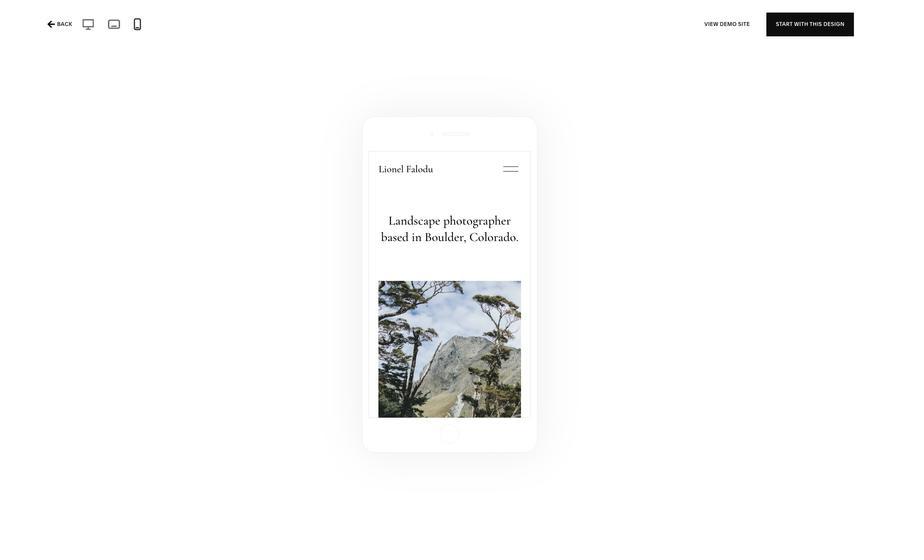 Task type: describe. For each thing, give the bounding box(es) containing it.
local
[[284, 22, 302, 30]]

design
[[824, 21, 845, 27]]

blog
[[152, 22, 167, 30]]

1 - from the left
[[62, 22, 64, 30]]

preview template on a desktop device image
[[79, 17, 97, 31]]

online
[[19, 22, 41, 30]]

remove bergen from your favorites list image
[[550, 113, 560, 122]]

7 - from the left
[[280, 22, 282, 30]]

view demo site
[[704, 21, 750, 27]]

back button
[[45, 15, 75, 34]]

view
[[704, 21, 718, 27]]

6 - from the left
[[245, 22, 248, 30]]

start with this design button
[[766, 12, 854, 36]]

memberships
[[100, 22, 146, 30]]

4 - from the left
[[169, 22, 171, 30]]

site
[[738, 21, 750, 27]]

beaumont image
[[70, 0, 303, 103]]

courses
[[216, 22, 244, 30]]

business
[[303, 22, 333, 30]]

5 - from the left
[[212, 22, 215, 30]]

with
[[794, 21, 808, 27]]

back
[[57, 21, 72, 27]]

2 - from the left
[[96, 22, 98, 30]]



Task type: locate. For each thing, give the bounding box(es) containing it.
falodu
[[332, 380, 360, 389]]

- left blog
[[148, 22, 150, 30]]

-
[[62, 22, 64, 30], [96, 22, 98, 30], [148, 22, 150, 30], [169, 22, 171, 30], [212, 22, 215, 30], [245, 22, 248, 30], [280, 22, 282, 30]]

preview template on a tablet device image
[[106, 17, 122, 32]]

- left courses
[[212, 22, 215, 30]]

this
[[810, 21, 822, 27]]

portfolio
[[66, 22, 94, 30]]

- left preview template on a tablet device image
[[96, 22, 98, 30]]

falodu image
[[333, 161, 566, 371]]

3 - from the left
[[148, 22, 150, 30]]

bergen image
[[333, 0, 566, 103]]

- right courses
[[245, 22, 248, 30]]

demo
[[720, 21, 737, 27]]

cami image
[[596, 0, 829, 103]]

scheduling
[[173, 22, 210, 30]]

preview template on a mobile device image
[[131, 18, 144, 31]]

- right 'store'
[[62, 22, 64, 30]]

store
[[42, 22, 60, 30]]

services
[[250, 22, 278, 30]]

view demo site link
[[704, 12, 750, 36]]

start
[[776, 21, 793, 27]]

bergen
[[332, 112, 360, 120]]

- right blog
[[169, 22, 171, 30]]

start with this design
[[776, 21, 845, 27]]

online store - portfolio - memberships - blog - scheduling - courses - services - local business
[[19, 22, 333, 30]]

- left local
[[280, 22, 282, 30]]



Task type: vqa. For each thing, say whether or not it's contained in the screenshot.
ÇIMEN image
no



